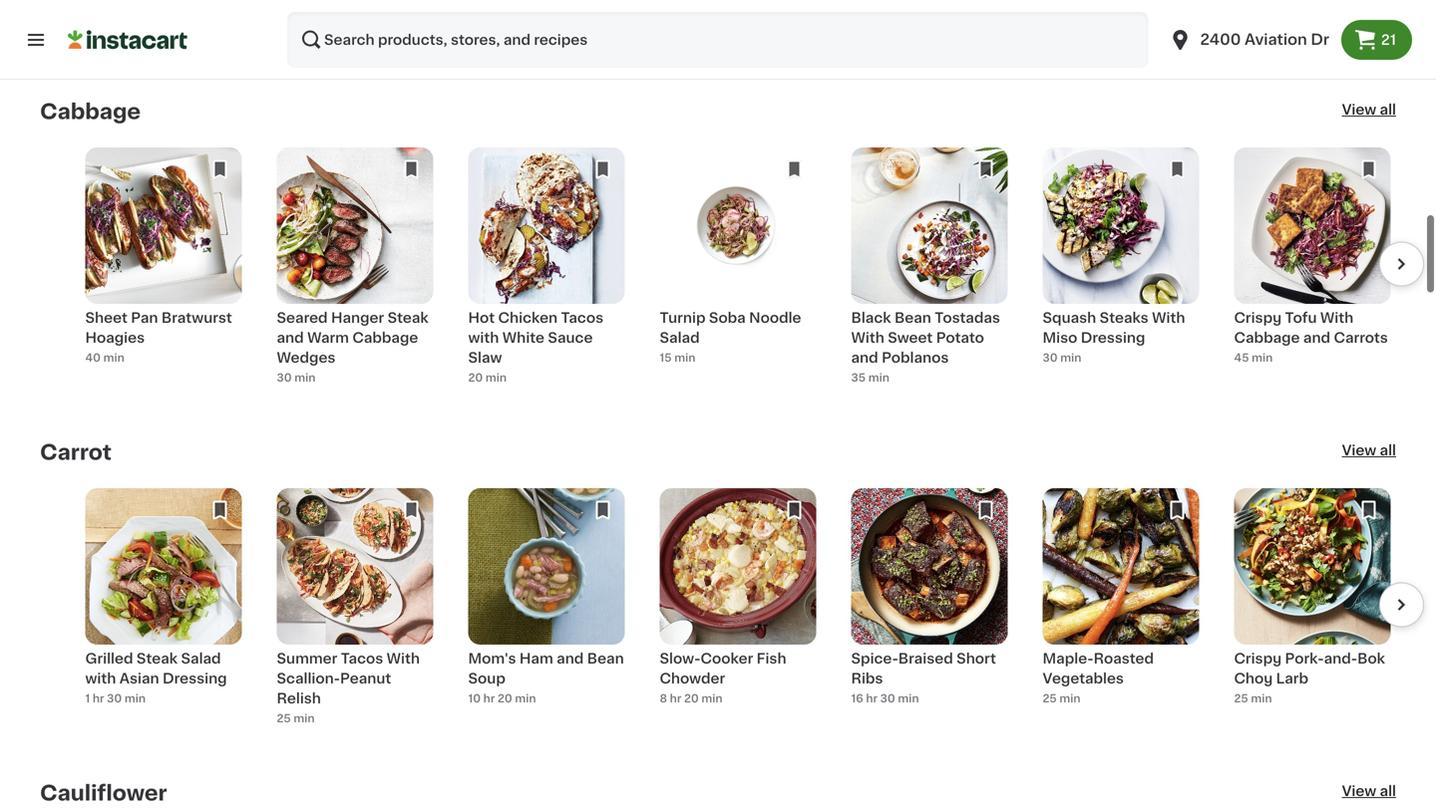 Task type: describe. For each thing, give the bounding box(es) containing it.
with for summer tacos with scallion-peanut relish
[[387, 652, 420, 666]]

soup
[[468, 672, 505, 686]]

roasted
[[1094, 652, 1154, 666]]

chicken
[[498, 311, 558, 325]]

view all for carrot
[[1342, 444, 1396, 458]]

item carousel region for carrot
[[40, 489, 1424, 734]]

2400 aviation dr button
[[1168, 12, 1329, 68]]

1
[[85, 694, 90, 704]]

hr for grilled steak salad with asian dressing
[[93, 694, 104, 704]]

40 min link
[[85, 0, 242, 38]]

30 min for squash steaks with miso dressing
[[1043, 352, 1081, 363]]

summer
[[277, 652, 337, 666]]

carrots
[[1334, 331, 1388, 345]]

25 for maple-roasted vegetables
[[1043, 694, 1057, 704]]

relish
[[277, 692, 321, 706]]

15 inside recipe card group
[[660, 352, 672, 363]]

steak inside seared hanger steak and warm cabbage wedges
[[388, 311, 429, 325]]

slow-
[[660, 652, 701, 666]]

bean inside black bean tostadas with sweet potato and poblanos
[[895, 311, 931, 325]]

45 min
[[1234, 352, 1273, 363]]

recipe card group containing mom's ham and bean soup
[[468, 489, 625, 734]]

40 min inside recipe card group
[[85, 352, 124, 363]]

dressing inside squash steaks with miso dressing
[[1081, 331, 1145, 345]]

cooker
[[701, 652, 753, 666]]

grilled
[[85, 652, 133, 666]]

bok
[[1357, 652, 1385, 666]]

8
[[660, 694, 667, 704]]

40 inside recipe card group
[[85, 352, 101, 363]]

21
[[1381, 33, 1396, 47]]

20 min
[[468, 372, 507, 383]]

salad inside grilled steak salad with asian dressing
[[181, 652, 221, 666]]

dr
[[1311, 32, 1329, 47]]

with inside black bean tostadas with sweet potato and poblanos
[[851, 331, 884, 345]]

30 min for seared hanger steak and warm cabbage wedges
[[277, 372, 315, 383]]

view all link for carrot
[[1342, 441, 1396, 465]]

recipe card group containing grilled steak salad with asian dressing
[[85, 489, 242, 734]]

10
[[468, 694, 481, 704]]

scallion-
[[277, 672, 340, 686]]

turnip soba noodle salad
[[660, 311, 801, 345]]

choy
[[1234, 672, 1273, 686]]

15 min inside recipe card group
[[660, 352, 695, 363]]

item carousel region for cabbage
[[40, 147, 1424, 393]]

warm
[[307, 331, 349, 345]]

black
[[851, 311, 891, 325]]

recipe card group containing crispy pork-and-bok choy larb
[[1234, 489, 1391, 734]]

15 inside 15 min link
[[277, 18, 289, 29]]

35 min
[[851, 372, 889, 383]]

sauce
[[548, 331, 593, 345]]

and-
[[1324, 652, 1357, 666]]

recipe card group containing spice-braised short ribs
[[851, 489, 1008, 734]]

carrot
[[40, 442, 112, 463]]

black bean tostadas with sweet potato and poblanos
[[851, 311, 1000, 365]]

cabbage inside crispy tofu with cabbage and carrots
[[1234, 331, 1300, 345]]

crispy pork-and-bok choy larb
[[1234, 652, 1385, 686]]

hanger
[[331, 311, 384, 325]]

with for squash steaks with miso dressing
[[1152, 311, 1185, 325]]

ribs
[[851, 672, 883, 686]]

cauliflower
[[40, 783, 167, 804]]

all for carrot
[[1380, 444, 1396, 458]]

slaw
[[468, 351, 502, 365]]

miso
[[1043, 331, 1077, 345]]

dressing inside grilled steak salad with asian dressing
[[163, 672, 227, 686]]

recipe card group containing squash steaks with miso dressing
[[1043, 147, 1199, 393]]

asian
[[119, 672, 159, 686]]

view all for cabbage
[[1342, 103, 1396, 117]]

aviation
[[1245, 32, 1307, 47]]

vegetables
[[1043, 672, 1124, 686]]

peanut
[[340, 672, 391, 686]]

soba
[[709, 311, 746, 325]]

20 for slow-cooker fish chowder
[[684, 694, 699, 704]]

salad inside turnip soba noodle salad
[[660, 331, 700, 345]]

braised
[[898, 652, 953, 666]]

hot chicken tacos with white sauce slaw
[[468, 311, 603, 365]]

sweet
[[888, 331, 933, 345]]

crispy for carrot
[[1234, 652, 1282, 666]]



Task type: locate. For each thing, give the bounding box(es) containing it.
wedges
[[277, 351, 336, 365]]

0 vertical spatial crispy
[[1234, 311, 1282, 325]]

with inside squash steaks with miso dressing
[[1152, 311, 1185, 325]]

crispy up 45 min
[[1234, 311, 1282, 325]]

with right steaks
[[1152, 311, 1185, 325]]

1 vertical spatial view all
[[1342, 444, 1396, 458]]

25 down relish
[[277, 713, 291, 724]]

1 horizontal spatial bean
[[895, 311, 931, 325]]

spice-
[[851, 652, 898, 666]]

None search field
[[287, 12, 1148, 68]]

salad
[[660, 331, 700, 345], [181, 652, 221, 666]]

hr right 16 at the bottom right
[[866, 694, 878, 704]]

0 horizontal spatial bean
[[587, 652, 624, 666]]

25 min for crispy pork-and-bok choy larb
[[1234, 694, 1272, 704]]

chowder
[[660, 672, 725, 686]]

1 view all from the top
[[1342, 103, 1396, 117]]

1 vertical spatial 40 min
[[85, 352, 124, 363]]

view
[[1342, 103, 1376, 117], [1342, 444, 1376, 458], [1342, 785, 1376, 799]]

2 40 from the top
[[85, 352, 101, 363]]

recipe card group containing turnip soba noodle salad
[[660, 147, 816, 393]]

30 min down wedges
[[277, 372, 315, 383]]

2400 aviation dr
[[1200, 32, 1329, 47]]

30 right 1
[[107, 694, 122, 704]]

2 horizontal spatial 25 min
[[1234, 694, 1272, 704]]

crispy for cabbage
[[1234, 311, 1282, 325]]

seared
[[277, 311, 328, 325]]

0 horizontal spatial with
[[85, 672, 116, 686]]

crispy tofu with cabbage and carrots
[[1234, 311, 1388, 345]]

0 horizontal spatial 30 min
[[277, 372, 315, 383]]

30 down ribs
[[880, 694, 895, 704]]

and down seared
[[277, 331, 304, 345]]

maple-roasted vegetables
[[1043, 652, 1154, 686]]

view for carrot
[[1342, 444, 1376, 458]]

2 view all from the top
[[1342, 444, 1396, 458]]

0 horizontal spatial steak
[[137, 652, 178, 666]]

20 down 'slaw'
[[468, 372, 483, 383]]

1 vertical spatial steak
[[137, 652, 178, 666]]

recipe card group containing summer tacos with scallion-peanut relish
[[277, 489, 433, 734]]

30
[[1043, 352, 1058, 363], [277, 372, 292, 383], [107, 694, 122, 704], [880, 694, 895, 704]]

view all link for cauliflower
[[1342, 782, 1396, 806]]

grilled steak salad with asian dressing
[[85, 652, 227, 686]]

sheet
[[85, 311, 128, 325]]

2 horizontal spatial 25
[[1234, 694, 1248, 704]]

1 horizontal spatial 25 min
[[1043, 694, 1081, 704]]

with
[[1152, 311, 1185, 325], [1320, 311, 1354, 325], [851, 331, 884, 345], [387, 652, 420, 666]]

tacos up "sauce"
[[561, 311, 603, 325]]

0 horizontal spatial 25 min
[[277, 713, 315, 724]]

1 vertical spatial all
[[1380, 444, 1396, 458]]

with inside crispy tofu with cabbage and carrots
[[1320, 311, 1354, 325]]

hoagies
[[85, 331, 145, 345]]

with up peanut
[[387, 652, 420, 666]]

40 inside 40 min link
[[85, 18, 101, 29]]

mom's ham and bean soup
[[468, 652, 624, 686]]

1 view all link from the top
[[1342, 100, 1396, 123]]

15
[[277, 18, 289, 29], [660, 352, 672, 363]]

1 vertical spatial bean
[[587, 652, 624, 666]]

0 vertical spatial salad
[[660, 331, 700, 345]]

and down tofu
[[1303, 331, 1330, 345]]

1 hr 30 min
[[85, 694, 146, 704]]

slow-cooker fish chowder
[[660, 652, 786, 686]]

25 min for summer tacos with scallion-peanut relish
[[277, 713, 315, 724]]

16 hr 30 min
[[851, 694, 919, 704]]

1 horizontal spatial salad
[[660, 331, 700, 345]]

pan
[[131, 311, 158, 325]]

0 vertical spatial with
[[468, 331, 499, 345]]

2400 aviation dr button
[[1156, 12, 1341, 68]]

and inside crispy tofu with cabbage and carrots
[[1303, 331, 1330, 345]]

2 40 min from the top
[[85, 352, 124, 363]]

0 vertical spatial 40
[[85, 18, 101, 29]]

with up 'carrots'
[[1320, 311, 1354, 325]]

1 horizontal spatial 25
[[1043, 694, 1057, 704]]

0 vertical spatial 15
[[277, 18, 289, 29]]

4 hr from the left
[[866, 694, 878, 704]]

2 crispy from the top
[[1234, 652, 1282, 666]]

salad down turnip
[[660, 331, 700, 345]]

with for hot
[[468, 331, 499, 345]]

20 down chowder
[[684, 694, 699, 704]]

view all link for cabbage
[[1342, 100, 1396, 123]]

0 horizontal spatial 25
[[277, 713, 291, 724]]

3 all from the top
[[1380, 785, 1396, 799]]

25 down choy
[[1234, 694, 1248, 704]]

dressing down steaks
[[1081, 331, 1145, 345]]

0 vertical spatial bean
[[895, 311, 931, 325]]

ham
[[519, 652, 553, 666]]

35
[[851, 372, 866, 383]]

25 min for maple-roasted vegetables
[[1043, 694, 1081, 704]]

1 vertical spatial dressing
[[163, 672, 227, 686]]

with for grilled
[[85, 672, 116, 686]]

2 vertical spatial view
[[1342, 785, 1376, 799]]

1 hr from the left
[[93, 694, 104, 704]]

3 view all link from the top
[[1342, 782, 1396, 806]]

hot
[[468, 311, 495, 325]]

25 min down relish
[[277, 713, 315, 724]]

25 for crispy pork-and-bok choy larb
[[1234, 694, 1248, 704]]

0 vertical spatial item carousel region
[[40, 147, 1424, 393]]

0 horizontal spatial salad
[[181, 652, 221, 666]]

view for cauliflower
[[1342, 785, 1376, 799]]

1 horizontal spatial steak
[[388, 311, 429, 325]]

2 horizontal spatial cabbage
[[1234, 331, 1300, 345]]

hr for slow-cooker fish chowder
[[670, 694, 681, 704]]

0 vertical spatial view all
[[1342, 103, 1396, 117]]

recipe card group containing slow-cooker fish chowder
[[660, 489, 816, 734]]

and inside 'mom's ham and bean soup'
[[557, 652, 584, 666]]

2 view all link from the top
[[1342, 441, 1396, 465]]

25 for summer tacos with scallion-peanut relish
[[277, 713, 291, 724]]

25 down vegetables on the right of the page
[[1043, 694, 1057, 704]]

0 horizontal spatial dressing
[[163, 672, 227, 686]]

2 vertical spatial all
[[1380, 785, 1396, 799]]

maple-
[[1043, 652, 1094, 666]]

white
[[502, 331, 545, 345]]

bean right the ham
[[587, 652, 624, 666]]

larb
[[1276, 672, 1308, 686]]

0 vertical spatial dressing
[[1081, 331, 1145, 345]]

1 40 from the top
[[85, 18, 101, 29]]

recipe card group containing maple-roasted vegetables
[[1043, 489, 1199, 734]]

40 min
[[85, 18, 124, 29], [85, 352, 124, 363]]

view all for cauliflower
[[1342, 785, 1396, 799]]

30 min down miso
[[1043, 352, 1081, 363]]

tacos inside 'summer tacos with scallion-peanut relish'
[[341, 652, 383, 666]]

1 vertical spatial 15
[[660, 352, 672, 363]]

pork-
[[1285, 652, 1324, 666]]

cabbage down hanger
[[352, 331, 418, 345]]

1 view from the top
[[1342, 103, 1376, 117]]

0 horizontal spatial tacos
[[341, 652, 383, 666]]

20 down soup
[[498, 694, 512, 704]]

20 for mom's ham and bean soup
[[498, 694, 512, 704]]

and right the ham
[[557, 652, 584, 666]]

10 hr 20 min
[[468, 694, 536, 704]]

0 vertical spatial view
[[1342, 103, 1376, 117]]

short
[[957, 652, 996, 666]]

15 min link
[[277, 0, 433, 38]]

sheet pan bratwurst hoagies
[[85, 311, 232, 345]]

recipe card group containing hot chicken tacos with white sauce slaw
[[468, 147, 625, 393]]

all
[[1380, 103, 1396, 117], [1380, 444, 1396, 458], [1380, 785, 1396, 799]]

1 horizontal spatial 30 min
[[1043, 352, 1081, 363]]

25 min
[[1043, 694, 1081, 704], [1234, 694, 1272, 704], [277, 713, 315, 724]]

2 item carousel region from the top
[[40, 489, 1424, 734]]

view for cabbage
[[1342, 103, 1376, 117]]

25 min down choy
[[1234, 694, 1272, 704]]

tacos
[[561, 311, 603, 325], [341, 652, 383, 666]]

30 down wedges
[[277, 372, 292, 383]]

bean
[[895, 311, 931, 325], [587, 652, 624, 666]]

15 min
[[277, 18, 313, 29], [660, 352, 695, 363]]

hr right 1
[[93, 694, 104, 704]]

0 vertical spatial tacos
[[561, 311, 603, 325]]

item carousel region
[[40, 147, 1424, 393], [40, 489, 1424, 734]]

1 vertical spatial view
[[1342, 444, 1376, 458]]

1 horizontal spatial dressing
[[1081, 331, 1145, 345]]

with inside grilled steak salad with asian dressing
[[85, 672, 116, 686]]

0 horizontal spatial 15
[[277, 18, 289, 29]]

16
[[851, 694, 863, 704]]

turnip
[[660, 311, 706, 325]]

tostadas
[[935, 311, 1000, 325]]

1 vertical spatial view all link
[[1342, 441, 1396, 465]]

2 vertical spatial view all
[[1342, 785, 1396, 799]]

1 vertical spatial 30 min
[[277, 372, 315, 383]]

crispy inside crispy tofu with cabbage and carrots
[[1234, 311, 1282, 325]]

item carousel region containing grilled steak salad with asian dressing
[[40, 489, 1424, 734]]

bean up the sweet
[[895, 311, 931, 325]]

and inside seared hanger steak and warm cabbage wedges
[[277, 331, 304, 345]]

instacart logo image
[[68, 28, 187, 52]]

with down black
[[851, 331, 884, 345]]

1 horizontal spatial tacos
[[561, 311, 603, 325]]

Search field
[[287, 12, 1148, 68]]

noodle
[[749, 311, 801, 325]]

and inside black bean tostadas with sweet potato and poblanos
[[851, 351, 878, 365]]

cabbage down instacart logo
[[40, 101, 141, 122]]

0 horizontal spatial 20
[[468, 372, 483, 383]]

1 40 min from the top
[[85, 18, 124, 29]]

crispy up choy
[[1234, 652, 1282, 666]]

recipe card group containing black bean tostadas with sweet potato and poblanos
[[851, 147, 1008, 393]]

2 horizontal spatial 20
[[684, 694, 699, 704]]

1 horizontal spatial 15 min
[[660, 352, 695, 363]]

crispy
[[1234, 311, 1282, 325], [1234, 652, 1282, 666]]

2 vertical spatial view all link
[[1342, 782, 1396, 806]]

all for cauliflower
[[1380, 785, 1396, 799]]

3 view all from the top
[[1342, 785, 1396, 799]]

45
[[1234, 352, 1249, 363]]

tofu
[[1285, 311, 1317, 325]]

and up 35 min
[[851, 351, 878, 365]]

crispy inside crispy pork-and-bok choy larb
[[1234, 652, 1282, 666]]

0 vertical spatial view all link
[[1342, 100, 1396, 123]]

1 all from the top
[[1380, 103, 1396, 117]]

1 horizontal spatial 15
[[660, 352, 672, 363]]

tacos up peanut
[[341, 652, 383, 666]]

hr for mom's ham and bean soup
[[483, 694, 495, 704]]

recipe card group
[[85, 147, 242, 393], [277, 147, 433, 393], [468, 147, 625, 393], [660, 147, 816, 393], [851, 147, 1008, 393], [1043, 147, 1199, 393], [1234, 147, 1391, 393], [85, 489, 242, 734], [277, 489, 433, 734], [468, 489, 625, 734], [660, 489, 816, 734], [851, 489, 1008, 734], [1043, 489, 1199, 734], [1234, 489, 1391, 734]]

poblanos
[[882, 351, 949, 365]]

0 horizontal spatial cabbage
[[40, 101, 141, 122]]

0 horizontal spatial 15 min
[[277, 18, 313, 29]]

item carousel region containing sheet pan bratwurst hoagies
[[40, 147, 1424, 393]]

1 horizontal spatial cabbage
[[352, 331, 418, 345]]

squash
[[1043, 311, 1096, 325]]

0 vertical spatial 15 min
[[277, 18, 313, 29]]

steak right hanger
[[388, 311, 429, 325]]

with down the grilled
[[85, 672, 116, 686]]

hr
[[93, 694, 104, 704], [483, 694, 495, 704], [670, 694, 681, 704], [866, 694, 878, 704]]

1 vertical spatial item carousel region
[[40, 489, 1424, 734]]

8 hr 20 min
[[660, 694, 722, 704]]

1 vertical spatial salad
[[181, 652, 221, 666]]

mom's
[[468, 652, 516, 666]]

tacos inside hot chicken tacos with white sauce slaw
[[561, 311, 603, 325]]

all for cabbage
[[1380, 103, 1396, 117]]

hr right 8
[[670, 694, 681, 704]]

1 crispy from the top
[[1234, 311, 1282, 325]]

0 vertical spatial 30 min
[[1043, 352, 1081, 363]]

2 hr from the left
[[483, 694, 495, 704]]

2 all from the top
[[1380, 444, 1396, 458]]

1 vertical spatial 15 min
[[660, 352, 695, 363]]

1 vertical spatial crispy
[[1234, 652, 1282, 666]]

fish
[[757, 652, 786, 666]]

bean inside 'mom's ham and bean soup'
[[587, 652, 624, 666]]

steak up asian
[[137, 652, 178, 666]]

recipe card group containing sheet pan bratwurst hoagies
[[85, 147, 242, 393]]

seared hanger steak and warm cabbage wedges
[[277, 311, 429, 365]]

spice-braised short ribs
[[851, 652, 996, 686]]

steak inside grilled steak salad with asian dressing
[[137, 652, 178, 666]]

with up 'slaw'
[[468, 331, 499, 345]]

0 vertical spatial steak
[[388, 311, 429, 325]]

summer tacos with scallion-peanut relish
[[277, 652, 420, 706]]

cabbage
[[40, 101, 141, 122], [352, 331, 418, 345], [1234, 331, 1300, 345]]

1 item carousel region from the top
[[40, 147, 1424, 393]]

salad right the grilled
[[181, 652, 221, 666]]

3 hr from the left
[[670, 694, 681, 704]]

hr right 10
[[483, 694, 495, 704]]

bratwurst
[[161, 311, 232, 325]]

with for crispy tofu with cabbage and carrots
[[1320, 311, 1354, 325]]

21 button
[[1341, 20, 1412, 60]]

1 vertical spatial 40
[[85, 352, 101, 363]]

squash steaks with miso dressing
[[1043, 311, 1185, 345]]

with
[[468, 331, 499, 345], [85, 672, 116, 686]]

1 horizontal spatial with
[[468, 331, 499, 345]]

recipe card group containing seared hanger steak and warm cabbage wedges
[[277, 147, 433, 393]]

30 min
[[1043, 352, 1081, 363], [277, 372, 315, 383]]

cabbage up 45 min
[[1234, 331, 1300, 345]]

3 view from the top
[[1342, 785, 1376, 799]]

1 horizontal spatial 20
[[498, 694, 512, 704]]

1 vertical spatial with
[[85, 672, 116, 686]]

view all link
[[1342, 100, 1396, 123], [1342, 441, 1396, 465], [1342, 782, 1396, 806]]

30 down miso
[[1043, 352, 1058, 363]]

cabbage inside seared hanger steak and warm cabbage wedges
[[352, 331, 418, 345]]

25 min down vegetables on the right of the page
[[1043, 694, 1081, 704]]

2 view from the top
[[1342, 444, 1376, 458]]

2400
[[1200, 32, 1241, 47]]

0 vertical spatial all
[[1380, 103, 1396, 117]]

steaks
[[1100, 311, 1149, 325]]

with inside 'summer tacos with scallion-peanut relish'
[[387, 652, 420, 666]]

with inside hot chicken tacos with white sauce slaw
[[468, 331, 499, 345]]

recipe card group containing crispy tofu with cabbage and carrots
[[1234, 147, 1391, 393]]

20
[[468, 372, 483, 383], [498, 694, 512, 704], [684, 694, 699, 704]]

hr for spice-braised short ribs
[[866, 694, 878, 704]]

1 vertical spatial tacos
[[341, 652, 383, 666]]

potato
[[936, 331, 984, 345]]

0 vertical spatial 40 min
[[85, 18, 124, 29]]

dressing right asian
[[163, 672, 227, 686]]



Task type: vqa. For each thing, say whether or not it's contained in the screenshot.
deals
no



